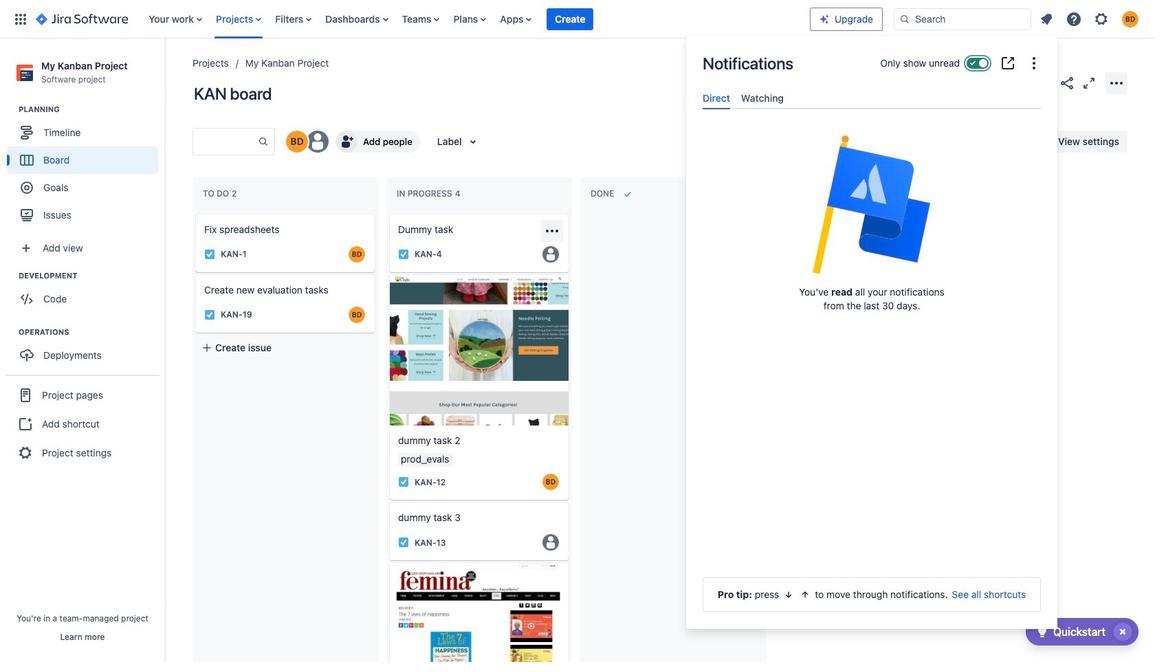 Task type: vqa. For each thing, say whether or not it's contained in the screenshot.
'heading'
yes



Task type: describe. For each thing, give the bounding box(es) containing it.
heading for planning image
[[19, 104, 164, 115]]

planning image
[[2, 101, 19, 118]]

star kan board image
[[1037, 75, 1054, 91]]

heading for operations image
[[19, 327, 164, 338]]

Search field
[[894, 8, 1032, 30]]

add people image
[[338, 133, 355, 150]]

dismiss quickstart image
[[1112, 621, 1134, 643]]

search image
[[900, 13, 911, 24]]

to do element
[[203, 189, 240, 199]]

create issue image for to do element
[[186, 205, 203, 221]]

group for planning image
[[7, 104, 164, 233]]

appswitcher icon image
[[12, 11, 29, 27]]

open notifications in a new tab image
[[1000, 55, 1017, 72]]

sidebar navigation image
[[150, 55, 180, 83]]

more actions image
[[1109, 75, 1125, 91]]

your profile and settings image
[[1122, 11, 1139, 27]]

more image
[[1026, 55, 1043, 72]]

Search this board text field
[[193, 129, 258, 154]]



Task type: locate. For each thing, give the bounding box(es) containing it.
create issue image for in progress element
[[380, 205, 397, 221]]

notifications image
[[1039, 11, 1055, 27]]

heading for development image
[[19, 270, 164, 281]]

list
[[142, 0, 810, 38], [1034, 7, 1147, 31]]

group for development image
[[7, 270, 164, 317]]

primary element
[[8, 0, 810, 38]]

group
[[7, 104, 164, 233], [7, 270, 164, 317], [7, 327, 164, 374], [6, 375, 160, 473]]

development image
[[2, 268, 19, 284]]

jira software image
[[36, 11, 128, 27], [36, 11, 128, 27]]

task image
[[398, 249, 409, 260], [204, 309, 215, 321], [398, 477, 409, 488], [398, 537, 409, 548]]

dialog
[[686, 36, 1058, 629]]

import image
[[874, 133, 890, 150]]

operations image
[[2, 324, 19, 341]]

1 vertical spatial heading
[[19, 270, 164, 281]]

goal image
[[21, 182, 33, 194]]

1 horizontal spatial list
[[1034, 7, 1147, 31]]

sidebar element
[[0, 39, 165, 662]]

0 horizontal spatial list
[[142, 0, 810, 38]]

2 heading from the top
[[19, 270, 164, 281]]

settings image
[[1094, 11, 1110, 27]]

create issue image
[[380, 265, 397, 282]]

help image
[[1066, 11, 1083, 27]]

task image
[[204, 249, 215, 260]]

enter full screen image
[[1081, 75, 1098, 91]]

tab list
[[697, 87, 1047, 109]]

None search field
[[894, 8, 1032, 30]]

heading
[[19, 104, 164, 115], [19, 270, 164, 281], [19, 327, 164, 338]]

arrow up image
[[800, 589, 811, 600]]

more actions for kan-4 dummy task image
[[544, 223, 561, 239]]

group for operations image
[[7, 327, 164, 374]]

tab panel
[[697, 109, 1047, 122]]

in progress element
[[397, 189, 463, 199]]

2 vertical spatial heading
[[19, 327, 164, 338]]

list item
[[547, 0, 594, 38]]

arrow down image
[[784, 589, 795, 600]]

3 heading from the top
[[19, 327, 164, 338]]

1 heading from the top
[[19, 104, 164, 115]]

0 vertical spatial heading
[[19, 104, 164, 115]]

create issue image
[[186, 205, 203, 221], [380, 205, 397, 221], [186, 265, 203, 282]]

banner
[[0, 0, 1155, 39]]



